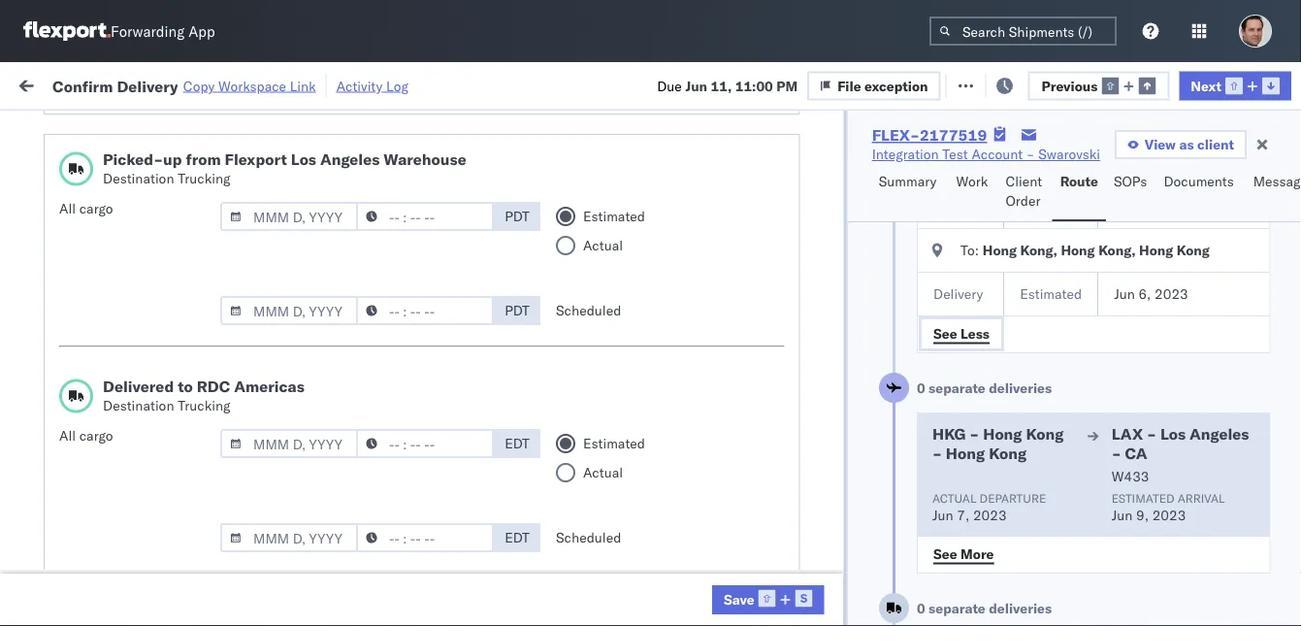 Task type: locate. For each thing, give the bounding box(es) containing it.
3 resize handle column header from the left
[[341, 150, 364, 626]]

1 scheduled from the top
[[556, 302, 622, 319]]

1 vertical spatial flex-2310512
[[851, 408, 952, 425]]

delivery up confirm pickup from o'hare international airport
[[106, 493, 155, 510]]

batch action
[[1194, 75, 1278, 92]]

from inside picked-up from flexport los angeles warehouse destination trucking
[[186, 149, 221, 169]]

1 pdt from the top
[[505, 208, 530, 225]]

(do
[[612, 237, 640, 254], [612, 451, 640, 468], [612, 579, 640, 596], [738, 579, 766, 596]]

angeles inside the schedule pickup from los angeles international airport
[[208, 227, 257, 244]]

am right the 10:05
[[133, 195, 156, 212]]

schedule pickup from phoenix link
[[45, 364, 232, 383]]

2 on from the left
[[793, 323, 813, 340]]

file up id
[[838, 77, 862, 94]]

-- : -- -- text field for edt
[[356, 429, 494, 458]]

pdt, for 10:05 am pdt, jul 20, 2023
[[159, 195, 190, 212]]

1 vertical spatial separate
[[929, 600, 985, 617]]

schedule pickup from los angeles international airport
[[45, 227, 257, 263]]

11:59
[[92, 323, 130, 340], [92, 451, 130, 468]]

0 separate deliveries down "more"
[[917, 600, 1052, 617]]

4 resize handle column header from the left
[[467, 150, 490, 626]]

file exception down search shipments (/) text box
[[971, 75, 1062, 92]]

1 vertical spatial all
[[59, 427, 76, 444]]

0 vertical spatial edt
[[505, 435, 530, 452]]

file up 2177519
[[971, 75, 995, 92]]

2 ocean from the top
[[374, 323, 414, 340]]

1 schedule from the top
[[45, 194, 102, 211]]

2389690
[[893, 323, 952, 340]]

forwarding app
[[111, 22, 215, 40]]

confirm up "by:"
[[52, 76, 113, 95]]

delivery down deadline
[[106, 194, 155, 211]]

0 vertical spatial airport
[[127, 246, 170, 263]]

schedule delivery appointment link for 2nd schedule delivery appointment button from the top of the page
[[45, 492, 239, 511]]

appointment up o'hare
[[159, 493, 239, 510]]

3 ocean from the top
[[374, 451, 414, 468]]

1 deliveries from the top
[[989, 380, 1052, 397]]

1 horizontal spatial :
[[447, 120, 450, 135]]

1 vertical spatial international
[[45, 545, 123, 562]]

actual for picked-up from flexport los angeles warehouse
[[583, 237, 623, 254]]

angeles inside picked-up from flexport los angeles warehouse destination trucking
[[320, 149, 380, 169]]

import
[[163, 75, 207, 92]]

0 vertical spatial work
[[211, 75, 245, 92]]

flex id button
[[811, 154, 946, 174]]

2329631
[[893, 237, 952, 254]]

appointment
[[159, 194, 239, 211], [159, 493, 239, 510]]

jun left 7,
[[932, 507, 953, 524]]

trucking up 20,
[[178, 170, 231, 187]]

0 vertical spatial schedule delivery appointment button
[[45, 193, 239, 214]]

2 edt from the top
[[505, 529, 530, 546]]

separate up hkg
[[929, 380, 985, 397]]

schedule delivery appointment button down workitem button
[[45, 193, 239, 214]]

delivery
[[117, 76, 178, 95], [106, 194, 155, 211], [933, 285, 983, 302], [106, 493, 155, 510]]

1 11:59 from the top
[[92, 323, 130, 340]]

0 vertical spatial 11:59
[[92, 323, 130, 340]]

schedule pickup from long beach, california
[[45, 440, 259, 477]]

0 vertical spatial schedule delivery appointment link
[[45, 193, 239, 212]]

from for angeles
[[151, 227, 179, 244]]

1 vertical spatial schedule delivery appointment button
[[45, 492, 239, 513]]

0 vertical spatial schedule delivery appointment
[[45, 194, 239, 211]]

0 vertical spatial -- : -- -- text field
[[356, 296, 494, 325]]

1 integration test account - on ag from the left
[[500, 323, 709, 340]]

separate down 2342352
[[929, 600, 985, 617]]

schedule delivery appointment down schedule pickup from long beach, california
[[45, 493, 239, 510]]

9 resize handle column header from the left
[[1267, 150, 1290, 626]]

documents inside upload customs clearance documents
[[45, 289, 115, 306]]

2 trucking from the top
[[178, 397, 231, 414]]

1 vertical spatial edt
[[505, 529, 530, 546]]

1 schedule delivery appointment link from the top
[[45, 193, 239, 212]]

11:59 down 2:00
[[92, 323, 130, 340]]

estimated arrival jun 9, 2023
[[1112, 491, 1225, 524]]

status : ready for work, blocked, in progress
[[105, 120, 351, 135]]

2023 down 17,
[[230, 323, 263, 340]]

all
[[59, 200, 76, 217], [59, 427, 76, 444]]

2 vertical spatial angeles
[[1190, 424, 1249, 444]]

order
[[1006, 192, 1041, 209]]

lax
[[1112, 424, 1143, 444]]

sops button
[[1107, 164, 1156, 221]]

1 vertical spatial angeles
[[208, 227, 257, 244]]

delivered to rdc americas destination trucking
[[103, 377, 305, 414]]

los down "in"
[[291, 149, 316, 169]]

pickup inside the confirm pickup from los angeles, ca
[[98, 312, 140, 329]]

0 vertical spatial at
[[385, 75, 397, 92]]

deliveries down "more"
[[989, 600, 1052, 617]]

mode button
[[364, 154, 471, 174]]

am for 2:00
[[125, 280, 147, 297]]

: left no
[[447, 120, 450, 135]]

- inside "link"
[[1027, 146, 1035, 163]]

kong,
[[1020, 242, 1058, 259], [1098, 242, 1136, 259]]

lagerfeld
[[821, 494, 879, 511]]

at
[[385, 75, 397, 92], [141, 407, 153, 424]]

2 kong, from the left
[[1098, 242, 1136, 259]]

mmm d, yyyy text field for americas
[[220, 523, 358, 552]]

2:00
[[92, 280, 122, 297]]

2 schedule delivery appointment from the top
[[45, 493, 239, 510]]

1 cargo from the top
[[79, 200, 113, 217]]

from for beach,
[[151, 440, 179, 457]]

1 horizontal spatial kong,
[[1098, 242, 1136, 259]]

1 horizontal spatial ca
[[1125, 444, 1147, 463]]

1 horizontal spatial on
[[793, 323, 813, 340]]

2 cargo from the top
[[79, 427, 113, 444]]

aug left the 16, in the left of the page
[[184, 408, 210, 425]]

flex- up flex-2177389
[[851, 408, 893, 425]]

1 airport from the top
[[127, 246, 170, 263]]

1 resize handle column header from the left
[[273, 150, 296, 626]]

1 edt from the top
[[505, 435, 530, 452]]

o'hare
[[175, 526, 218, 543]]

0 horizontal spatial numbers
[[976, 166, 1024, 181]]

1 vertical spatial appointment
[[159, 493, 239, 510]]

los inside the confirm pickup from los angeles, ca
[[175, 312, 197, 329]]

2 horizontal spatial angeles
[[1190, 424, 1249, 444]]

1 vertical spatial 0
[[917, 600, 925, 617]]

schedule delivery appointment
[[45, 194, 239, 211], [45, 493, 239, 510]]

0 vertical spatial 2,
[[214, 323, 226, 340]]

schedule delivery appointment button up confirm pickup from o'hare international airport
[[45, 492, 239, 513]]

pdt, for 9:00 pm pdt, aug 16, 2023
[[150, 408, 180, 425]]

1 international from the top
[[45, 246, 123, 263]]

2023 right 10,
[[243, 451, 277, 468]]

0 horizontal spatial message
[[260, 75, 315, 92]]

flex-2389690
[[851, 323, 952, 340]]

0 horizontal spatial work
[[211, 75, 245, 92]]

1 vertical spatial mmm d, yyyy text field
[[220, 296, 358, 325]]

schedule delivery appointment down workitem button
[[45, 194, 239, 211]]

kong for to: hong kong, hong kong, hong kong
[[1177, 242, 1210, 259]]

2 see from the top
[[933, 545, 957, 562]]

1 horizontal spatial angeles
[[320, 149, 380, 169]]

pm
[[777, 77, 798, 94], [133, 323, 155, 340], [125, 408, 146, 425], [133, 451, 155, 468], [125, 536, 146, 553]]

message button
[[1246, 164, 1302, 221]]

0 vertical spatial jul
[[193, 195, 211, 212]]

2 : from the left
[[447, 120, 450, 135]]

1 vertical spatial all cargo
[[59, 427, 113, 444]]

appointment down deadline button
[[159, 194, 239, 211]]

2023 right the 16, in the left of the page
[[237, 408, 271, 425]]

lcl
[[417, 323, 441, 340]]

1 vertical spatial -- : -- -- text field
[[356, 523, 494, 552]]

0 vertical spatial flex-2310512
[[851, 280, 952, 297]]

confirm down california
[[45, 526, 94, 543]]

message inside button
[[1254, 173, 1302, 190]]

1 vertical spatial work
[[957, 173, 988, 190]]

save button
[[712, 585, 825, 614]]

0 vertical spatial international
[[45, 246, 123, 263]]

2 fcl from the top
[[417, 451, 442, 468]]

1 horizontal spatial ag
[[816, 323, 835, 340]]

file exception
[[971, 75, 1062, 92], [838, 77, 928, 94]]

1 -- : -- -- text field from the top
[[356, 296, 494, 325]]

flex- up flex-2221222 at bottom
[[851, 494, 893, 511]]

airport inside the schedule pickup from los angeles international airport
[[127, 246, 170, 263]]

confirm for confirm arrival at cfs
[[45, 407, 94, 424]]

schedule up california
[[45, 440, 102, 457]]

-- : -- -- text field
[[356, 296, 494, 325], [356, 429, 494, 458]]

numbers down container
[[976, 166, 1024, 181]]

0 horizontal spatial kong,
[[1020, 242, 1058, 259]]

0 vertical spatial destination
[[103, 170, 174, 187]]

1 vertical spatial schedule delivery appointment
[[45, 493, 239, 510]]

2023 for 11:59 pm pdt, oct 10, 2023
[[243, 451, 277, 468]]

1 vertical spatial pdt
[[505, 302, 530, 319]]

destination inside picked-up from flexport los angeles warehouse destination trucking
[[103, 170, 174, 187]]

mmm d, yyyy text field up americas
[[220, 296, 358, 325]]

2023 right o'hare
[[221, 536, 255, 553]]

2023 for 9:00 pm pdt, aug 16, 2023
[[237, 408, 271, 425]]

0 vertical spatial trucking
[[178, 170, 231, 187]]

0 horizontal spatial on
[[666, 323, 687, 340]]

9,
[[1136, 507, 1149, 524]]

0 vertical spatial pdt
[[505, 208, 530, 225]]

1 trucking from the top
[[178, 170, 231, 187]]

w433
[[1112, 468, 1149, 485]]

1 vertical spatial cargo
[[79, 427, 113, 444]]

1 vertical spatial am
[[125, 280, 147, 297]]

1 schedule delivery appointment button from the top
[[45, 193, 239, 214]]

ocean fcl
[[374, 195, 442, 212], [374, 451, 442, 468]]

11:59 pm pdt, jul 2, 2023
[[92, 323, 263, 340]]

schedule inside schedule pickup from long beach, california
[[45, 440, 102, 457]]

all up california
[[59, 427, 76, 444]]

hong up gvcu5265864
[[983, 424, 1022, 444]]

0 vertical spatial air
[[374, 280, 391, 297]]

schedule down california
[[45, 493, 102, 510]]

clearance
[[150, 269, 213, 286]]

cargo down the 9:00
[[79, 427, 113, 444]]

from down upload customs clearance documents button
[[143, 312, 172, 329]]

ca for lax
[[1125, 444, 1147, 463]]

0 vertical spatial see
[[933, 325, 957, 342]]

2 mmm d, yyyy text field from the top
[[220, 296, 358, 325]]

kong up the departure
[[989, 444, 1027, 463]]

am
[[133, 195, 156, 212], [125, 280, 147, 297]]

11:59 for 11:59 pm pdt, oct 10, 2023
[[92, 451, 130, 468]]

los right lax
[[1160, 424, 1186, 444]]

1 vertical spatial deliveries
[[989, 600, 1052, 617]]

0 vertical spatial separate
[[929, 380, 985, 397]]

1 fcl from the top
[[417, 195, 442, 212]]

kong down documents button
[[1177, 242, 1210, 259]]

1 see from the top
[[933, 325, 957, 342]]

angeles down progress
[[320, 149, 380, 169]]

Search Shipments (/) text field
[[930, 17, 1117, 46]]

2 -- : -- -- text field from the top
[[356, 523, 494, 552]]

: left ready
[[139, 120, 143, 135]]

pm for 9:59 pm pdt, jul 2, 2023
[[125, 536, 146, 553]]

ca up w433
[[1125, 444, 1147, 463]]

2023 for 9:59 pm pdt, jul 2, 2023
[[221, 536, 255, 553]]

confirm inside confirm pickup from o'hare international airport
[[45, 526, 94, 543]]

0 horizontal spatial documents
[[45, 289, 115, 306]]

from inside confirm pickup from o'hare international airport
[[143, 526, 172, 543]]

all left the 10:05
[[59, 200, 76, 217]]

actual inside actual departure jun 7, 2023
[[932, 491, 976, 505]]

schedule pickup from phoenix
[[45, 364, 232, 381]]

pickup inside confirm pickup from o'hare international airport
[[98, 526, 140, 543]]

1 : from the left
[[139, 120, 143, 135]]

from left o'hare
[[143, 526, 172, 543]]

kong, down mofu0618318
[[1020, 242, 1058, 259]]

pickup for airport
[[98, 526, 140, 543]]

2 schedule from the top
[[45, 227, 102, 244]]

flex- up flex-2389690
[[851, 280, 893, 297]]

0 vertical spatial 0
[[917, 380, 925, 397]]

0 vertical spatial 2310512
[[893, 280, 952, 297]]

integration inside "link"
[[872, 146, 939, 163]]

view as client button
[[1115, 130, 1247, 159]]

scheduled for picked-up from flexport los angeles warehouse
[[556, 302, 622, 319]]

1 vertical spatial ocean
[[374, 323, 414, 340]]

2 destination from the top
[[103, 397, 174, 414]]

1 vertical spatial airport
[[127, 545, 170, 562]]

1 vertical spatial destination
[[103, 397, 174, 414]]

international down california
[[45, 545, 123, 562]]

work
[[211, 75, 245, 92], [957, 173, 988, 190]]

swarovski up flex-2389690
[[793, 280, 854, 297]]

airport right '9:59'
[[127, 545, 170, 562]]

confirm left arrival at the bottom of page
[[45, 407, 94, 424]]

1 all cargo from the top
[[59, 200, 113, 217]]

am right 2:00
[[125, 280, 147, 297]]

flex-2342352
[[851, 579, 952, 596]]

: for snoozed
[[447, 120, 450, 135]]

mmm d, yyyy text field right o'hare
[[220, 523, 358, 552]]

1 ocean from the top
[[374, 195, 414, 212]]

2 11:59 from the top
[[92, 451, 130, 468]]

hong right to:
[[983, 242, 1017, 259]]

5 schedule from the top
[[45, 493, 102, 510]]

pickup inside schedule pickup from long beach, california
[[106, 440, 147, 457]]

-- : -- -- text field for pdt
[[356, 202, 494, 231]]

see left less
[[933, 325, 957, 342]]

hong up jun 6, 2023 in the top right of the page
[[1139, 242, 1173, 259]]

3 schedule from the top
[[45, 364, 102, 381]]

0 vertical spatial actual
[[583, 237, 623, 254]]

1 kong, from the left
[[1020, 242, 1058, 259]]

from inside schedule pickup from long beach, california
[[151, 440, 179, 457]]

0 vertical spatial 0 separate deliveries
[[917, 380, 1052, 397]]

pdt
[[505, 208, 530, 225], [505, 302, 530, 319]]

flex- up flex-2006088
[[851, 323, 893, 340]]

file exception button
[[941, 69, 1074, 99], [941, 69, 1074, 99], [808, 71, 941, 100], [808, 71, 941, 100]]

destination down picked-
[[103, 170, 174, 187]]

long
[[183, 440, 213, 457]]

see left "more"
[[933, 545, 957, 562]]

account
[[972, 146, 1023, 163], [726, 195, 777, 212], [726, 280, 777, 297], [600, 323, 651, 340], [726, 323, 777, 340], [726, 408, 777, 425], [726, 494, 777, 511], [726, 536, 777, 553]]

2 all cargo from the top
[[59, 427, 113, 444]]

2, for 9:59 pm pdt, jul 2, 2023
[[205, 536, 218, 553]]

pickup for california
[[106, 440, 147, 457]]

2 air from the top
[[374, 536, 391, 553]]

see inside see less button
[[933, 325, 957, 342]]

trucking
[[178, 170, 231, 187], [178, 397, 231, 414]]

2023 inside estimated arrival jun 9, 2023
[[1152, 507, 1186, 524]]

numbers inside container numbers
[[976, 166, 1024, 181]]

0 separate deliveries down less
[[917, 380, 1052, 397]]

ca down upload
[[45, 331, 63, 348]]

2 vertical spatial ocean
[[374, 451, 414, 468]]

1 destination from the top
[[103, 170, 174, 187]]

pickup
[[106, 227, 147, 244], [98, 312, 140, 329], [106, 364, 147, 381], [106, 440, 147, 457], [98, 526, 140, 543]]

205
[[446, 75, 471, 92]]

from down 10:05 am pdt, jul 20, 2023
[[151, 227, 179, 244]]

0 vertical spatial -- : -- -- text field
[[356, 202, 494, 231]]

1 vertical spatial documents
[[45, 289, 115, 306]]

1 vertical spatial at
[[141, 407, 153, 424]]

2 deliveries from the top
[[989, 600, 1052, 617]]

2 schedule delivery appointment link from the top
[[45, 492, 239, 511]]

MMM D, YYYY text field
[[220, 202, 358, 231], [220, 296, 358, 325], [220, 523, 358, 552]]

0 horizontal spatial angeles
[[208, 227, 257, 244]]

jun left 9,
[[1112, 507, 1133, 524]]

schedule up the 9:00
[[45, 364, 102, 381]]

all cargo down deadline
[[59, 200, 113, 217]]

pickup inside the schedule pickup from los angeles international airport
[[106, 227, 147, 244]]

1 all from the top
[[59, 200, 76, 217]]

0 vertical spatial all cargo
[[59, 200, 113, 217]]

0 horizontal spatial :
[[139, 120, 143, 135]]

schedule for long
[[45, 440, 102, 457]]

exception down search shipments (/) text box
[[998, 75, 1062, 92]]

2 vertical spatial actual
[[932, 491, 976, 505]]

2310512 up 2177389
[[893, 408, 952, 425]]

1 vertical spatial aug
[[184, 408, 210, 425]]

MMM D, YYYY text field
[[220, 429, 358, 458]]

0 vertical spatial ocean
[[374, 195, 414, 212]]

flex-2310512 up flex-2177389
[[851, 408, 952, 425]]

2023 right 7,
[[973, 507, 1007, 524]]

2 international from the top
[[45, 545, 123, 562]]

cargo for picked-
[[79, 200, 113, 217]]

0 vertical spatial documents
[[1164, 173, 1234, 190]]

documents
[[1164, 173, 1234, 190], [45, 289, 115, 306]]

confirm down upload
[[45, 312, 94, 329]]

from left long
[[151, 440, 179, 457]]

status
[[105, 120, 139, 135]]

2 pdt from the top
[[505, 302, 530, 319]]

0 vertical spatial message
[[260, 75, 315, 92]]

documents down view as client
[[1164, 173, 1234, 190]]

2023 for 11:59 pm pdt, jul 2, 2023
[[230, 323, 263, 340]]

upload customs clearance documents
[[45, 269, 213, 306]]

1 0 separate deliveries from the top
[[917, 380, 1052, 397]]

schedule inside the schedule pickup from los angeles international airport
[[45, 227, 102, 244]]

forwarding
[[111, 22, 185, 40]]

message for message
[[1254, 173, 1302, 190]]

1 vertical spatial jul
[[192, 323, 210, 340]]

international inside the schedule pickup from los angeles international airport
[[45, 246, 123, 263]]

fcl
[[417, 195, 442, 212], [417, 451, 442, 468]]

deliveries up hkg - hong kong - hong kong
[[989, 380, 1052, 397]]

route button
[[1053, 164, 1107, 221]]

1 air from the top
[[374, 280, 391, 297]]

2023 right 17,
[[238, 280, 272, 297]]

jul for 10:05 am pdt, jul 20, 2023
[[193, 195, 211, 212]]

0 vertical spatial all
[[59, 200, 76, 217]]

lax - los angeles - ca w433
[[1112, 424, 1249, 485]]

los down 2:00 am pdt, aug 17, 2023
[[175, 312, 197, 329]]

pdt, for 2:00 am pdt, aug 17, 2023
[[151, 280, 181, 297]]

0 vertical spatial mmm d, yyyy text field
[[220, 202, 358, 231]]

flex-
[[872, 125, 920, 145], [851, 195, 893, 212], [851, 237, 893, 254], [851, 280, 893, 297], [851, 323, 893, 340], [851, 365, 893, 382], [851, 408, 893, 425], [851, 451, 893, 468], [851, 494, 893, 511], [851, 536, 893, 553], [851, 579, 893, 596]]

1 schedule delivery appointment from the top
[[45, 194, 239, 211]]

ca inside lax - los angeles - ca w433
[[1125, 444, 1147, 463]]

aug for 17,
[[185, 280, 211, 297]]

-- : -- -- text field
[[356, 202, 494, 231], [356, 523, 494, 552]]

0 vertical spatial deliveries
[[989, 380, 1052, 397]]

3 mmm d, yyyy text field from the top
[[220, 523, 358, 552]]

0 horizontal spatial file
[[838, 77, 862, 94]]

from right up
[[186, 149, 221, 169]]

angeles up 'arrival'
[[1190, 424, 1249, 444]]

confirm arrival at cfs link
[[45, 406, 182, 426]]

0 vertical spatial scheduled
[[556, 302, 622, 319]]

action
[[1235, 75, 1278, 92]]

resize handle column header
[[273, 150, 296, 626], [278, 150, 301, 626], [341, 150, 364, 626], [467, 150, 490, 626], [593, 150, 616, 626], [787, 150, 811, 626], [943, 150, 966, 626], [1069, 150, 1092, 626], [1267, 150, 1290, 626]]

scheduled
[[556, 302, 622, 319], [556, 529, 622, 546]]

schedule delivery appointment link down workitem button
[[45, 193, 239, 212]]

1 mmm d, yyyy text field from the top
[[220, 202, 358, 231]]

schedule down workitem
[[45, 194, 102, 211]]

from for los
[[186, 149, 221, 169]]

los inside lax - los angeles - ca w433
[[1160, 424, 1186, 444]]

1 vertical spatial 0 separate deliveries
[[917, 600, 1052, 617]]

2 all from the top
[[59, 427, 76, 444]]

international
[[45, 246, 123, 263], [45, 545, 123, 562]]

mmm d, yyyy text field down picked-up from flexport los angeles warehouse destination trucking
[[220, 202, 358, 231]]

ca inside the confirm pickup from los angeles, ca
[[45, 331, 63, 348]]

1 vertical spatial ca
[[1125, 444, 1147, 463]]

angeles down 20,
[[208, 227, 257, 244]]

0 vertical spatial am
[[133, 195, 156, 212]]

at inside button
[[141, 407, 153, 424]]

see inside see more button
[[933, 545, 957, 562]]

from inside the confirm pickup from los angeles, ca
[[143, 312, 172, 329]]

0 down 2342352
[[917, 600, 925, 617]]

2023 right 9,
[[1152, 507, 1186, 524]]

2023 right 20,
[[239, 195, 273, 212]]

2 scheduled from the top
[[556, 529, 622, 546]]

2 integration test account - on ag from the left
[[626, 323, 835, 340]]

0 vertical spatial cargo
[[79, 200, 113, 217]]

americas
[[234, 377, 305, 396]]

due
[[657, 77, 682, 94]]

schedule delivery appointment for 2nd schedule delivery appointment button from the top of the page's schedule delivery appointment link
[[45, 493, 239, 510]]

0 horizontal spatial file exception
[[838, 77, 928, 94]]

actual for delivered to rdc americas
[[583, 464, 623, 481]]

1 vertical spatial schedule delivery appointment link
[[45, 492, 239, 511]]

flex- down flex id button
[[851, 195, 893, 212]]

4 schedule from the top
[[45, 440, 102, 457]]

numbers for mbl/mawb numbers
[[1174, 159, 1225, 173]]

client order button
[[998, 164, 1053, 221]]

confirm inside the confirm pickup from los angeles, ca
[[45, 312, 94, 329]]

schedule pickup from long beach, california link
[[45, 439, 276, 478]]

all for delivered
[[59, 427, 76, 444]]

my
[[19, 70, 50, 97]]

cargo for delivered
[[79, 427, 113, 444]]

confirm for confirm pickup from los angeles, ca
[[45, 312, 94, 329]]

exception up "flex-2177519" link
[[865, 77, 928, 94]]

hong
[[983, 242, 1017, 259], [1061, 242, 1095, 259], [1139, 242, 1173, 259], [983, 424, 1022, 444], [946, 444, 985, 463]]

0 horizontal spatial ag
[[690, 323, 709, 340]]

blocked,
[[237, 120, 286, 135]]

1 vertical spatial 11:59
[[92, 451, 130, 468]]

1 vertical spatial fcl
[[417, 451, 442, 468]]

2 -- : -- -- text field from the top
[[356, 429, 494, 458]]

from inside the schedule pickup from los angeles international airport
[[151, 227, 179, 244]]

up
[[163, 149, 182, 169]]

2023 inside actual departure jun 7, 2023
[[973, 507, 1007, 524]]

0 vertical spatial ca
[[45, 331, 63, 348]]

1 vertical spatial trucking
[[178, 397, 231, 414]]

flex- up the lagerfeld
[[851, 451, 893, 468]]

1 vertical spatial ocean fcl
[[374, 451, 442, 468]]

schedule up upload
[[45, 227, 102, 244]]

see more button
[[922, 540, 1006, 569]]

1 vertical spatial actual
[[583, 464, 623, 481]]

0 vertical spatial aug
[[185, 280, 211, 297]]

760 at risk
[[356, 75, 423, 92]]

2 airport from the top
[[127, 545, 170, 562]]

mbl/mawb
[[1102, 159, 1171, 173]]

1 vertical spatial air
[[374, 536, 391, 553]]

1 vertical spatial message
[[1254, 173, 1302, 190]]

0 horizontal spatial ca
[[45, 331, 63, 348]]

separate
[[929, 380, 985, 397], [929, 600, 985, 617]]

1 -- : -- -- text field from the top
[[356, 202, 494, 231]]

2 vertical spatial jul
[[184, 536, 202, 553]]

1 vertical spatial 2,
[[205, 536, 218, 553]]

1 horizontal spatial numbers
[[1174, 159, 1225, 173]]

flex-2132512 button
[[820, 489, 956, 516], [820, 489, 956, 516]]



Task type: vqa. For each thing, say whether or not it's contained in the screenshot.
the bottommost 'Port'
no



Task type: describe. For each thing, give the bounding box(es) containing it.
flex-2006088
[[851, 365, 952, 382]]

by:
[[70, 119, 89, 136]]

view
[[1145, 136, 1176, 153]]

message for message (0)
[[260, 75, 315, 92]]

link
[[290, 77, 316, 94]]

angeles inside lax - los angeles - ca w433
[[1190, 424, 1249, 444]]

ready
[[148, 120, 182, 135]]

2023 for 10:05 am pdt, jul 20, 2023
[[239, 195, 273, 212]]

2260661
[[893, 195, 952, 212]]

swarovski inside "link"
[[1039, 146, 1101, 163]]

confirm pickup from o'hare international airport link
[[45, 525, 276, 563]]

upload customs clearance documents link
[[45, 268, 276, 307]]

california
[[45, 460, 105, 477]]

swarovski down flex
[[793, 195, 854, 212]]

arrival
[[98, 407, 138, 424]]

numbers for container numbers
[[976, 166, 1024, 181]]

pickup for ca
[[98, 312, 140, 329]]

9:00
[[92, 408, 122, 425]]

import work button
[[156, 62, 252, 106]]

-- : -- -- text field for edt
[[356, 523, 494, 552]]

actions
[[1243, 159, 1284, 173]]

as
[[1180, 136, 1194, 153]]

pm for 11:59 pm pdt, jul 2, 2023
[[133, 323, 155, 340]]

1 horizontal spatial at
[[385, 75, 397, 92]]

trucking inside picked-up from flexport los angeles warehouse destination trucking
[[178, 170, 231, 187]]

ca for confirm
[[45, 331, 63, 348]]

in
[[289, 120, 300, 135]]

los inside picked-up from flexport los angeles warehouse destination trucking
[[291, 149, 316, 169]]

1 ag from the left
[[690, 323, 709, 340]]

documents button
[[1156, 164, 1246, 221]]

10:05
[[92, 195, 130, 212]]

2 0 separate deliveries from the top
[[917, 600, 1052, 617]]

confirm delivery copy workspace link
[[52, 76, 316, 95]]

flex-2132512
[[851, 494, 952, 511]]

confirm pickup from o'hare international airport
[[45, 526, 218, 562]]

all cargo for delivered
[[59, 427, 113, 444]]

0 horizontal spatial exception
[[865, 77, 928, 94]]

schedule delivery appointment link for first schedule delivery appointment button
[[45, 193, 239, 212]]

confirm for confirm delivery copy workspace link
[[52, 76, 113, 95]]

1 horizontal spatial work
[[957, 173, 988, 190]]

jun left 11,
[[686, 77, 708, 94]]

see for see more
[[933, 545, 957, 562]]

10:05 am pdt, jul 20, 2023
[[92, 195, 273, 212]]

2 ocean fcl from the top
[[374, 451, 442, 468]]

am for 10:05
[[133, 195, 156, 212]]

previous
[[1042, 77, 1098, 94]]

flex- down the flex-2260661 in the top of the page
[[851, 237, 893, 254]]

5 resize handle column header from the left
[[593, 150, 616, 626]]

1 separate from the top
[[929, 380, 985, 397]]

kong for hkg - hong kong - hong kong
[[989, 444, 1027, 463]]

integration test account - karl lagerfeld
[[626, 494, 879, 511]]

: for status
[[139, 120, 143, 135]]

schedule delivery appointment for first schedule delivery appointment button schedule delivery appointment link
[[45, 194, 239, 211]]

airport inside confirm pickup from o'hare international airport
[[127, 545, 170, 562]]

confirm pickup from los angeles, ca link
[[45, 311, 276, 350]]

pdt for third mmm d, yyyy text box from the bottom
[[505, 208, 530, 225]]

karl
[[793, 494, 817, 511]]

1 horizontal spatial file exception
[[971, 75, 1062, 92]]

from inside schedule pickup from phoenix link
[[151, 364, 179, 381]]

6 resize handle column header from the left
[[787, 150, 811, 626]]

2, for 11:59 pm pdt, jul 2, 2023
[[214, 323, 226, 340]]

upload customs clearance documents button
[[45, 268, 276, 309]]

-- : -- -- text field for pdt
[[356, 296, 494, 325]]

2023 right 6,
[[1155, 285, 1188, 302]]

swarovski up the karl
[[793, 408, 854, 425]]

2 resize handle column header from the left
[[278, 150, 301, 626]]

test inside "link"
[[943, 146, 969, 163]]

snoozed
[[402, 120, 447, 135]]

edt for mmm d, yyyy text field
[[505, 435, 530, 452]]

schedule pickup from los angeles international airport button
[[45, 226, 276, 266]]

confirm arrival at cfs
[[45, 407, 182, 424]]

1 0 from the top
[[917, 380, 925, 397]]

760
[[356, 75, 382, 92]]

no
[[455, 120, 471, 135]]

scheduled for delivered to rdc americas
[[556, 529, 622, 546]]

11:00
[[736, 77, 773, 94]]

schedule pickup from long beach, california button
[[45, 439, 276, 480]]

departure
[[979, 491, 1046, 505]]

snooze
[[306, 159, 344, 173]]

tclu6423271
[[976, 493, 1068, 510]]

10,
[[219, 451, 240, 468]]

estimated inside estimated arrival jun 9, 2023
[[1112, 491, 1175, 505]]

1 flex-2310512 from the top
[[851, 280, 952, 297]]

8 resize handle column header from the left
[[1069, 150, 1092, 626]]

2 2310512 from the top
[[893, 408, 952, 425]]

customs
[[92, 269, 147, 286]]

1 2310512 from the top
[[893, 280, 952, 297]]

flexport. image
[[23, 21, 111, 41]]

pm for 9:00 pm pdt, aug 16, 2023
[[125, 408, 146, 425]]

activity log button
[[337, 74, 409, 98]]

2 0 from the top
[[917, 600, 925, 617]]

swarovski down the karl
[[793, 536, 854, 553]]

1 horizontal spatial documents
[[1164, 173, 1234, 190]]

international inside confirm pickup from o'hare international airport
[[45, 545, 123, 562]]

1 ocean fcl from the top
[[374, 195, 442, 212]]

pdt, for 11:59 pm pdt, jul 2, 2023
[[158, 323, 189, 340]]

actual departure jun 7, 2023
[[932, 491, 1046, 524]]

activity
[[337, 77, 383, 94]]

hong down route button
[[1061, 242, 1095, 259]]

Search Work text field
[[650, 69, 861, 99]]

jul for 9:59 pm pdt, jul 2, 2023
[[184, 536, 202, 553]]

integration test account - swarovski link
[[872, 145, 1101, 164]]

9:59
[[92, 536, 122, 553]]

7 resize handle column header from the left
[[943, 150, 966, 626]]

pickup for international
[[106, 227, 147, 244]]

2023 for 2:00 am pdt, aug 17, 2023
[[238, 280, 272, 297]]

pm for 11:59 pm pdt, oct 10, 2023
[[133, 451, 155, 468]]

pdt, for 9:59 pm pdt, jul 2, 2023
[[150, 536, 180, 553]]

9:59 pm pdt, jul 2, 2023
[[92, 536, 255, 553]]

hong up actual departure jun 7, 2023
[[946, 444, 985, 463]]

summary button
[[871, 164, 949, 221]]

11:59 for 11:59 pm pdt, jul 2, 2023
[[92, 323, 130, 340]]

2132512
[[893, 494, 952, 511]]

1 horizontal spatial exception
[[998, 75, 1062, 92]]

los inside the schedule pickup from los angeles international airport
[[183, 227, 205, 244]]

gvcu5265864
[[976, 450, 1071, 467]]

aug for 16,
[[184, 408, 210, 425]]

pdt for mmm d, yyyy text box associated with flexport
[[505, 302, 530, 319]]

17,
[[214, 280, 235, 297]]

pdt, for 11:59 pm pdt, oct 10, 2023
[[158, 451, 189, 468]]

my work
[[19, 70, 106, 97]]

save
[[724, 591, 755, 608]]

confirm pickup from los angeles, ca
[[45, 312, 254, 348]]

2 schedule delivery appointment button from the top
[[45, 492, 239, 513]]

jul for 11:59 pm pdt, jul 2, 2023
[[192, 323, 210, 340]]

mofu0618318
[[976, 194, 1074, 211]]

progress
[[303, 120, 351, 135]]

confirm arrival at cfs button
[[45, 406, 182, 428]]

less
[[961, 325, 990, 342]]

picked-up from flexport los angeles warehouse destination trucking
[[103, 149, 467, 187]]

2 separate from the top
[[929, 600, 985, 617]]

flexport
[[225, 149, 287, 169]]

1 on from the left
[[666, 323, 687, 340]]

app
[[188, 22, 215, 40]]

unknown
[[92, 365, 153, 382]]

mbl/mawb numbers
[[1102, 159, 1225, 173]]

11:59 pm pdt, oct 10, 2023
[[92, 451, 277, 468]]

all for picked-
[[59, 200, 76, 217]]

see for see less
[[933, 325, 957, 342]]

delivery up ready
[[117, 76, 178, 95]]

flex- down flex-2221222 at bottom
[[851, 579, 893, 596]]

delivery up see less
[[933, 285, 983, 302]]

9:00 pm pdt, aug 16, 2023
[[92, 408, 271, 425]]

jun inside actual departure jun 7, 2023
[[932, 507, 953, 524]]

from for angeles,
[[143, 312, 172, 329]]

flex-2177519
[[872, 125, 988, 145]]

kong up gvcu5265864
[[1026, 424, 1064, 444]]

flex- up flex id button
[[872, 125, 920, 145]]

1 horizontal spatial file
[[971, 75, 995, 92]]

2 appointment from the top
[[159, 493, 239, 510]]

account inside "link"
[[972, 146, 1023, 163]]

copy
[[183, 77, 215, 94]]

previous button
[[1028, 71, 1170, 100]]

next
[[1191, 77, 1222, 94]]

2 flex-2310512 from the top
[[851, 408, 952, 425]]

work
[[56, 70, 106, 97]]

schedule for los
[[45, 227, 102, 244]]

jun inside estimated arrival jun 9, 2023
[[1112, 507, 1133, 524]]

message (0)
[[260, 75, 340, 92]]

from for international
[[143, 526, 172, 543]]

2221222
[[893, 536, 952, 553]]

2 ag from the left
[[816, 323, 835, 340]]

flex- down flex-2389690
[[851, 365, 893, 382]]

trucking inside delivered to rdc americas destination trucking
[[178, 397, 231, 414]]

to: hong kong, hong kong, hong kong
[[960, 242, 1210, 259]]

forwarding app link
[[23, 21, 215, 41]]

confirm for confirm pickup from o'hare international airport
[[45, 526, 94, 543]]

warehouse
[[384, 149, 467, 169]]

client order
[[1006, 173, 1043, 209]]

schedule pickup from los angeles international airport link
[[45, 226, 276, 265]]

flex- down the lagerfeld
[[851, 536, 893, 553]]

oct
[[192, 451, 216, 468]]

jun left 6,
[[1114, 285, 1135, 302]]

due jun 11, 11:00 pm
[[657, 77, 798, 94]]

schedule for phoenix
[[45, 364, 102, 381]]

destination inside delivered to rdc americas destination trucking
[[103, 397, 174, 414]]

edt for mmm d, yyyy text box related to americas
[[505, 529, 530, 546]]

all cargo for picked-
[[59, 200, 113, 217]]

mmm d, yyyy text field for flexport
[[220, 296, 358, 325]]

confirm pickup from los angeles, ca button
[[45, 311, 276, 352]]

jun 6, 2023
[[1114, 285, 1188, 302]]

11,
[[711, 77, 732, 94]]

see less button
[[922, 319, 1001, 348]]

container
[[976, 151, 1027, 166]]

1 appointment from the top
[[159, 194, 239, 211]]

batch
[[1194, 75, 1232, 92]]

picked-
[[103, 149, 163, 169]]

2342352
[[893, 579, 952, 596]]



